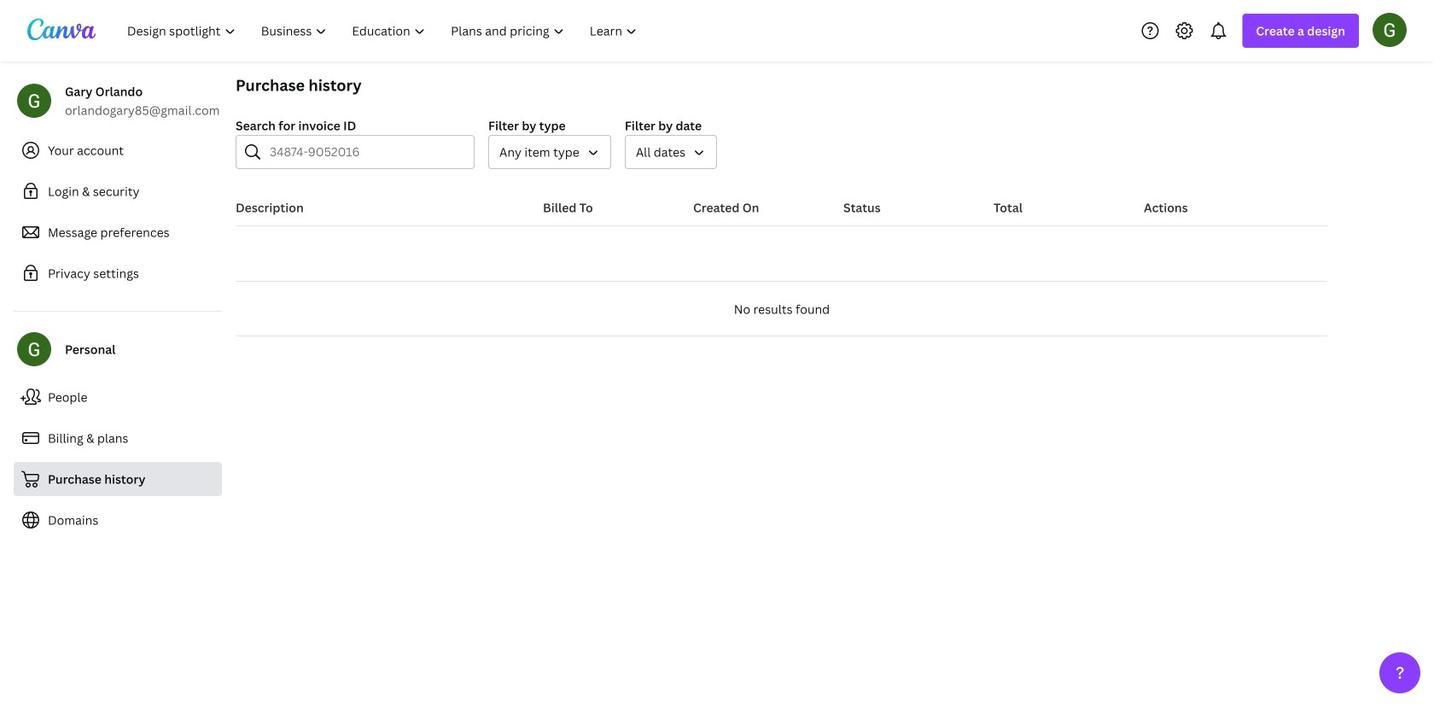 Task type: locate. For each thing, give the bounding box(es) containing it.
None button
[[489, 135, 611, 169], [625, 135, 717, 169], [489, 135, 611, 169], [625, 135, 717, 169]]



Task type: vqa. For each thing, say whether or not it's contained in the screenshot.
image.
no



Task type: describe. For each thing, give the bounding box(es) containing it.
34874-9052016 text field
[[270, 136, 464, 168]]

gary orlando image
[[1373, 13, 1407, 47]]

top level navigation element
[[116, 14, 652, 48]]



